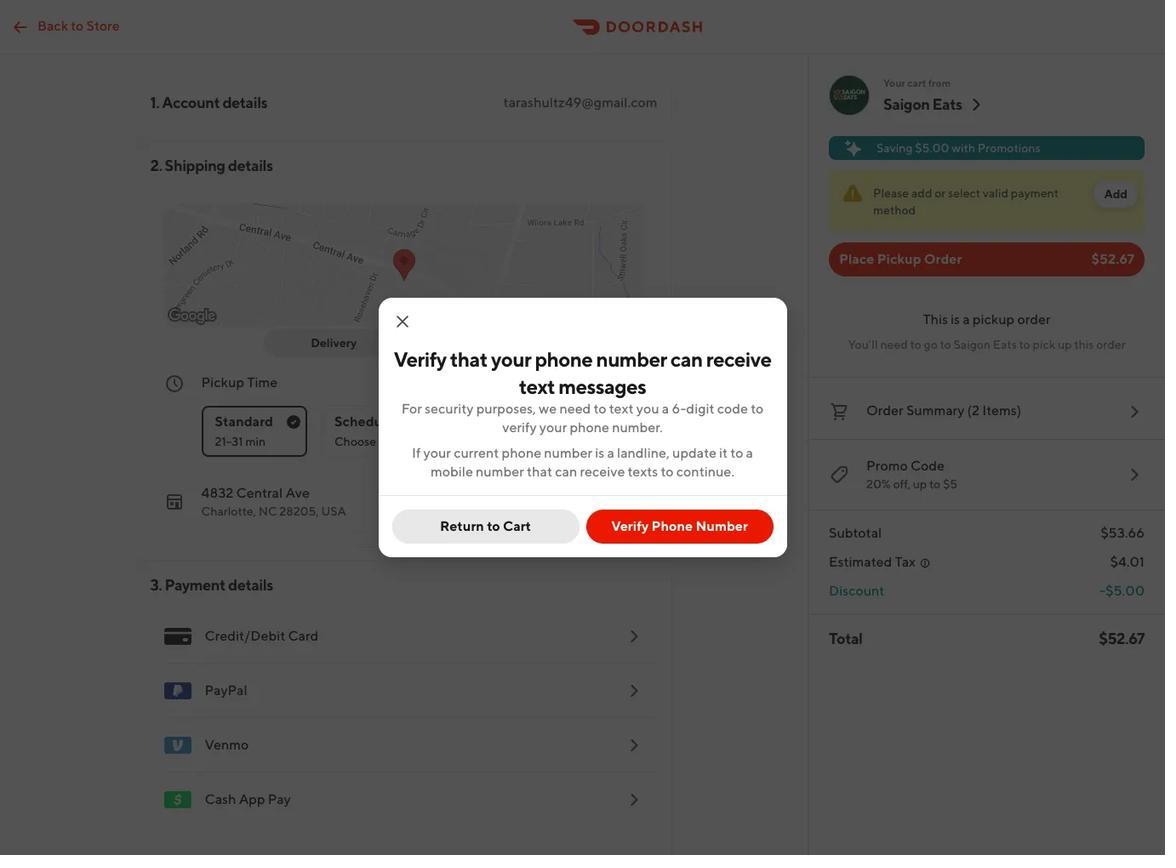 Task type: describe. For each thing, give the bounding box(es) containing it.
2. shipping details
[[150, 157, 273, 174]]

credit/debit
[[205, 628, 285, 644]]

promotions
[[978, 141, 1041, 155]]

saigon eats link
[[883, 94, 986, 115]]

0 vertical spatial pickup
[[877, 251, 921, 267]]

21–31 min inside option group
[[215, 435, 266, 449]]

add new payment method image for app
[[623, 790, 644, 810]]

select
[[948, 186, 981, 200]]

(2
[[967, 403, 980, 419]]

code
[[911, 458, 945, 474]]

$5
[[943, 477, 958, 491]]

28205,
[[279, 505, 319, 518]]

can inside if your current phone number is a landline, update it to a mobile number that can receive texts to continue.
[[555, 464, 577, 480]]

this
[[923, 312, 948, 328]]

order inside button
[[866, 403, 904, 419]]

verify that your phone number can receive text messages
[[394, 347, 772, 398]]

1 vertical spatial saigon
[[954, 338, 991, 352]]

digit
[[686, 401, 715, 417]]

from
[[928, 77, 951, 89]]

0 vertical spatial is
[[951, 312, 960, 328]]

add new payment method image
[[623, 681, 644, 701]]

venmo
[[205, 737, 249, 753]]

promo
[[866, 458, 908, 474]]

you
[[637, 401, 659, 417]]

tax
[[895, 554, 916, 570]]

verify for verify that your phone number can receive text messages
[[394, 347, 446, 371]]

that inside verify that your phone number can receive text messages
[[450, 347, 488, 371]]

a left pickup
[[963, 312, 970, 328]]

summary
[[906, 403, 965, 419]]

mobile
[[431, 464, 473, 480]]

nc
[[259, 505, 277, 518]]

verify
[[502, 420, 537, 436]]

close verify that your phone number can receive text messages image
[[392, 312, 412, 332]]

number
[[696, 518, 748, 535]]

off,
[[893, 477, 911, 491]]

subtotal
[[829, 525, 882, 541]]

to right texts
[[661, 464, 674, 480]]

cash app pay
[[205, 792, 291, 808]]

phone inside for security purposes, we need to text you a 6-digit code to verify your phone number.
[[570, 420, 609, 436]]

phone for text
[[535, 347, 593, 371]]

3. payment details
[[150, 576, 273, 594]]

this is a pickup order
[[923, 312, 1051, 328]]

back to store
[[37, 17, 120, 34]]

0 vertical spatial saigon
[[883, 95, 930, 113]]

central
[[236, 485, 283, 501]]

if
[[412, 445, 421, 461]]

add
[[912, 186, 932, 200]]

this
[[1074, 338, 1094, 352]]

a inside for security purposes, we need to text you a 6-digit code to verify your phone number.
[[662, 401, 669, 417]]

place pickup order
[[839, 251, 962, 267]]

your
[[883, 77, 905, 89]]

is inside if your current phone number is a landline, update it to a mobile number that can receive texts to continue.
[[595, 445, 605, 461]]

your cart from
[[883, 77, 951, 89]]

return
[[440, 518, 484, 535]]

add button
[[1094, 180, 1138, 208]]

to down 'messages'
[[594, 401, 607, 417]]

back
[[37, 17, 68, 34]]

show menu image
[[164, 623, 191, 650]]

1 horizontal spatial up
[[1058, 338, 1072, 352]]

payment
[[1011, 186, 1059, 200]]

delivery or pickup selector option group
[[263, 329, 544, 357]]

can inside verify that your phone number can receive text messages
[[671, 347, 703, 371]]

order summary (2 items) button
[[829, 398, 1145, 426]]

1 horizontal spatial 21–31 min
[[586, 375, 644, 391]]

number for can
[[596, 347, 667, 371]]

to inside button
[[487, 518, 500, 535]]

option group containing standard
[[201, 392, 644, 457]]

app
[[239, 792, 265, 808]]

method
[[873, 203, 916, 217]]

need inside for security purposes, we need to text you a 6-digit code to verify your phone number.
[[560, 401, 591, 417]]

cart
[[908, 77, 926, 89]]

ave
[[285, 485, 310, 501]]

2 add new payment method image from the top
[[623, 735, 644, 756]]

discount
[[829, 583, 885, 599]]

pickup for the pickup option
[[455, 336, 493, 350]]

schedule for later
[[334, 414, 447, 430]]

0 vertical spatial order
[[924, 251, 962, 267]]

$4.01
[[1110, 554, 1145, 570]]

your inside for security purposes, we need to text you a 6-digit code to verify your phone number.
[[539, 420, 567, 436]]

current
[[454, 445, 499, 461]]

landline,
[[617, 445, 670, 461]]

time
[[247, 375, 278, 391]]

you'll
[[848, 338, 878, 352]]

verify phone number button
[[586, 510, 773, 544]]

pay
[[268, 792, 291, 808]]

messages
[[559, 375, 646, 398]]

number for is
[[544, 445, 592, 461]]

please add or select valid payment method
[[873, 186, 1059, 217]]

or
[[935, 186, 946, 200]]

21–31 inside option group
[[215, 435, 243, 449]]

items)
[[982, 403, 1021, 419]]

return to cart button
[[392, 510, 579, 544]]

0 vertical spatial $52.67
[[1092, 251, 1135, 267]]

$53.66
[[1101, 525, 1145, 541]]

we
[[539, 401, 557, 417]]

to right "it"
[[731, 445, 743, 461]]

0 horizontal spatial order
[[1017, 312, 1051, 328]]

go
[[924, 338, 938, 352]]

menu containing credit/debit card
[[150, 609, 658, 827]]

-$5.00
[[1100, 583, 1145, 599]]

details for 3. payment details
[[228, 576, 273, 594]]

pickup time
[[201, 375, 278, 391]]

$5.00 for -
[[1106, 583, 1145, 599]]

$5.00 for saving
[[915, 141, 949, 155]]

1 horizontal spatial eats
[[993, 338, 1017, 352]]



Task type: vqa. For each thing, say whether or not it's contained in the screenshot.
Spicy to the bottom
no



Task type: locate. For each thing, give the bounding box(es) containing it.
valid
[[983, 186, 1009, 200]]

0 vertical spatial 21–31
[[586, 375, 618, 391]]

1 horizontal spatial your
[[491, 347, 531, 371]]

1 vertical spatial min
[[245, 435, 266, 449]]

21–31
[[586, 375, 618, 391], [215, 435, 243, 449]]

0 horizontal spatial text
[[519, 375, 555, 398]]

1 vertical spatial verify
[[611, 518, 649, 535]]

saigon down 'cart'
[[883, 95, 930, 113]]

usa
[[321, 505, 346, 518]]

to right back
[[71, 17, 84, 34]]

2 vertical spatial phone
[[502, 445, 541, 461]]

0 horizontal spatial need
[[560, 401, 591, 417]]

purposes,
[[476, 401, 536, 417]]

1 horizontal spatial need
[[880, 338, 908, 352]]

receive inside verify that your phone number can receive text messages
[[706, 347, 772, 371]]

continue.
[[676, 464, 735, 480]]

to left the cart on the bottom of the page
[[487, 518, 500, 535]]

store
[[86, 17, 120, 34]]

status containing please add or select valid payment method
[[829, 170, 1145, 232]]

4832
[[201, 485, 234, 501]]

1 vertical spatial 21–31 min
[[215, 435, 266, 449]]

back to store link
[[0, 10, 130, 44]]

number inside verify that your phone number can receive text messages
[[596, 347, 667, 371]]

Pickup radio
[[403, 329, 544, 357]]

phone
[[652, 518, 693, 535]]

receive
[[706, 347, 772, 371], [580, 464, 625, 480]]

menu
[[150, 609, 658, 827]]

order
[[924, 251, 962, 267], [866, 403, 904, 419]]

to left 'pick'
[[1019, 338, 1030, 352]]

for
[[402, 401, 422, 417]]

text
[[519, 375, 555, 398], [609, 401, 634, 417]]

2 vertical spatial pickup
[[201, 375, 244, 391]]

1 vertical spatial order
[[866, 403, 904, 419]]

if your current phone number is a landline, update it to a mobile number that can receive texts to continue.
[[412, 445, 753, 480]]

your inside if your current phone number is a landline, update it to a mobile number that can receive texts to continue.
[[424, 445, 451, 461]]

0 horizontal spatial up
[[913, 477, 927, 491]]

return to cart
[[440, 518, 531, 535]]

0 horizontal spatial 21–31
[[215, 435, 243, 449]]

0 horizontal spatial order
[[866, 403, 904, 419]]

is right this
[[951, 312, 960, 328]]

0 vertical spatial min
[[621, 375, 644, 391]]

1 horizontal spatial min
[[621, 375, 644, 391]]

add
[[1104, 187, 1128, 201]]

1 vertical spatial up
[[913, 477, 927, 491]]

that inside if your current phone number is a landline, update it to a mobile number that can receive texts to continue.
[[527, 464, 552, 480]]

0 horizontal spatial is
[[595, 445, 605, 461]]

0 horizontal spatial that
[[450, 347, 488, 371]]

$52.67 down add button
[[1092, 251, 1135, 267]]

1 vertical spatial pickup
[[455, 336, 493, 350]]

details right 2. shipping
[[228, 157, 273, 174]]

phone down verify
[[502, 445, 541, 461]]

status
[[829, 170, 1145, 232]]

2 vertical spatial your
[[424, 445, 451, 461]]

1 horizontal spatial order
[[924, 251, 962, 267]]

2 vertical spatial number
[[476, 464, 524, 480]]

number down the current at the left bottom
[[476, 464, 524, 480]]

verify phone number
[[611, 518, 748, 535]]

pickup inside option
[[455, 336, 493, 350]]

0 vertical spatial order
[[1017, 312, 1051, 328]]

1 horizontal spatial pickup
[[455, 336, 493, 350]]

-
[[1100, 583, 1106, 599]]

order up 'pick'
[[1017, 312, 1051, 328]]

eats down from
[[933, 95, 962, 113]]

verify for verify phone number
[[611, 518, 649, 535]]

standard
[[215, 414, 273, 430]]

None radio
[[201, 406, 307, 457], [321, 406, 481, 457], [201, 406, 307, 457], [321, 406, 481, 457]]

details for 2. shipping details
[[228, 157, 273, 174]]

0 vertical spatial $5.00
[[915, 141, 949, 155]]

0 vertical spatial 21–31 min
[[586, 375, 644, 391]]

for security purposes, we need to text you a 6-digit code to verify your phone number.
[[402, 401, 764, 436]]

2 horizontal spatial your
[[539, 420, 567, 436]]

1 vertical spatial need
[[560, 401, 591, 417]]

1 vertical spatial 21–31
[[215, 435, 243, 449]]

1 horizontal spatial text
[[609, 401, 634, 417]]

paypal
[[205, 683, 247, 699]]

that up 'security'
[[450, 347, 488, 371]]

to right go
[[940, 338, 951, 352]]

receive up code
[[706, 347, 772, 371]]

estimated
[[829, 554, 892, 570]]

0 vertical spatial text
[[519, 375, 555, 398]]

0 horizontal spatial saigon
[[883, 95, 930, 113]]

1. account details
[[150, 94, 268, 112]]

$5.00
[[915, 141, 949, 155], [1106, 583, 1145, 599]]

order up this
[[924, 251, 962, 267]]

texts
[[628, 464, 658, 480]]

4832 central ave charlotte,  nc 28205,  usa
[[201, 485, 346, 518]]

your inside verify that your phone number can receive text messages
[[491, 347, 531, 371]]

2 vertical spatial details
[[228, 576, 273, 594]]

a
[[963, 312, 970, 328], [662, 401, 669, 417], [379, 435, 385, 449], [607, 445, 614, 461], [746, 445, 753, 461]]

1 vertical spatial number
[[544, 445, 592, 461]]

add new payment method image for card
[[623, 626, 644, 647]]

total
[[829, 630, 863, 648]]

1 horizontal spatial number
[[544, 445, 592, 461]]

0 vertical spatial number
[[596, 347, 667, 371]]

eats inside the saigon eats link
[[933, 95, 962, 113]]

a right "it"
[[746, 445, 753, 461]]

1 add new payment method image from the top
[[623, 626, 644, 647]]

1 horizontal spatial 21–31
[[586, 375, 618, 391]]

to inside promo code 20% off, up to $5
[[929, 477, 941, 491]]

0 horizontal spatial $5.00
[[915, 141, 949, 155]]

0 vertical spatial up
[[1058, 338, 1072, 352]]

phone for landline,
[[502, 445, 541, 461]]

1 vertical spatial is
[[595, 445, 605, 461]]

pick
[[1033, 338, 1056, 352]]

1 vertical spatial details
[[228, 157, 273, 174]]

2 horizontal spatial pickup
[[877, 251, 921, 267]]

min up you
[[621, 375, 644, 391]]

schedule
[[334, 414, 394, 430]]

2 horizontal spatial number
[[596, 347, 667, 371]]

later
[[417, 414, 447, 430]]

3 add new payment method image from the top
[[623, 790, 644, 810]]

1 vertical spatial receive
[[580, 464, 625, 480]]

21–31 up for security purposes, we need to text you a 6-digit code to verify your phone number.
[[586, 375, 618, 391]]

order left summary
[[866, 403, 904, 419]]

pickup up 'security'
[[455, 336, 493, 350]]

a left landline,
[[607, 445, 614, 461]]

receive left texts
[[580, 464, 625, 480]]

need right we
[[560, 401, 591, 417]]

0 vertical spatial phone
[[535, 347, 593, 371]]

Delivery radio
[[263, 329, 415, 357]]

verify inside verify that your phone number can receive text messages
[[394, 347, 446, 371]]

phone up 'messages'
[[535, 347, 593, 371]]

1 vertical spatial $52.67
[[1099, 630, 1145, 648]]

pickup
[[973, 312, 1015, 328]]

0 vertical spatial receive
[[706, 347, 772, 371]]

21–31 min up you
[[586, 375, 644, 391]]

verify that your phone number can receive text messages dialog
[[378, 298, 787, 558]]

phone up if your current phone number is a landline, update it to a mobile number that can receive texts to continue.
[[570, 420, 609, 436]]

1 horizontal spatial verify
[[611, 518, 649, 535]]

text inside verify that your phone number can receive text messages
[[519, 375, 555, 398]]

0 vertical spatial verify
[[394, 347, 446, 371]]

1 vertical spatial add new payment method image
[[623, 735, 644, 756]]

2. shipping
[[150, 157, 225, 174]]

verify left phone
[[611, 518, 649, 535]]

saving $5.00 with promotions button
[[829, 136, 1145, 160]]

1 vertical spatial your
[[539, 420, 567, 436]]

text inside for security purposes, we need to text you a 6-digit code to verify your phone number.
[[609, 401, 634, 417]]

update
[[672, 445, 717, 461]]

0 vertical spatial your
[[491, 347, 531, 371]]

$5.00 down $4.01
[[1106, 583, 1145, 599]]

you'll need to go to saigon eats to pick up this order
[[848, 338, 1126, 352]]

0 horizontal spatial pickup
[[201, 375, 244, 391]]

20%
[[866, 477, 891, 491]]

promo code 20% off, up to $5
[[866, 458, 958, 491]]

up right the off, on the right bottom of page
[[913, 477, 927, 491]]

saving
[[877, 141, 913, 155]]

cart
[[503, 518, 531, 535]]

delivery
[[311, 336, 357, 350]]

option group
[[201, 392, 644, 457]]

0 vertical spatial details
[[222, 94, 268, 112]]

order right the this
[[1096, 338, 1126, 352]]

saigon down this is a pickup order
[[954, 338, 991, 352]]

1 horizontal spatial is
[[951, 312, 960, 328]]

verify
[[394, 347, 446, 371], [611, 518, 649, 535]]

1 vertical spatial $5.00
[[1106, 583, 1145, 599]]

verify down the "close verify that your phone number can receive text messages" 'icon'
[[394, 347, 446, 371]]

place
[[839, 251, 874, 267]]

receive inside if your current phone number is a landline, update it to a mobile number that can receive texts to continue.
[[580, 464, 625, 480]]

your
[[491, 347, 531, 371], [539, 420, 567, 436], [424, 445, 451, 461]]

a left 6-
[[662, 401, 669, 417]]

1 horizontal spatial can
[[671, 347, 703, 371]]

1 vertical spatial text
[[609, 401, 634, 417]]

1 horizontal spatial receive
[[706, 347, 772, 371]]

0 horizontal spatial 21–31 min
[[215, 435, 266, 449]]

1 horizontal spatial saigon
[[954, 338, 991, 352]]

0 horizontal spatial receive
[[580, 464, 625, 480]]

1 vertical spatial that
[[527, 464, 552, 480]]

0 vertical spatial eats
[[933, 95, 962, 113]]

code
[[717, 401, 748, 417]]

card
[[288, 628, 319, 644]]

your right if on the bottom
[[424, 445, 451, 461]]

it
[[719, 445, 728, 461]]

min down the standard
[[245, 435, 266, 449]]

your down we
[[539, 420, 567, 436]]

0 horizontal spatial verify
[[394, 347, 446, 371]]

tarashultz49@gmail.com
[[504, 94, 658, 111]]

pickup for pickup time
[[201, 375, 244, 391]]

to left go
[[910, 338, 922, 352]]

1 vertical spatial can
[[555, 464, 577, 480]]

text up number.
[[609, 401, 634, 417]]

2 vertical spatial add new payment method image
[[623, 790, 644, 810]]

charlotte,
[[201, 505, 256, 518]]

0 vertical spatial that
[[450, 347, 488, 371]]

up inside promo code 20% off, up to $5
[[913, 477, 927, 491]]

verify inside button
[[611, 518, 649, 535]]

phone inside if your current phone number is a landline, update it to a mobile number that can receive texts to continue.
[[502, 445, 541, 461]]

text up we
[[519, 375, 555, 398]]

your up purposes,
[[491, 347, 531, 371]]

saigon
[[883, 95, 930, 113], [954, 338, 991, 352]]

0 horizontal spatial number
[[476, 464, 524, 480]]

number.
[[612, 420, 663, 436]]

0 horizontal spatial min
[[245, 435, 266, 449]]

eats down pickup
[[993, 338, 1017, 352]]

0 horizontal spatial eats
[[933, 95, 962, 113]]

1 horizontal spatial $5.00
[[1106, 583, 1145, 599]]

add new payment method image
[[623, 626, 644, 647], [623, 735, 644, 756], [623, 790, 644, 810]]

need
[[880, 338, 908, 352], [560, 401, 591, 417]]

with
[[952, 141, 975, 155]]

can
[[671, 347, 703, 371], [555, 464, 577, 480]]

saigon eats
[[883, 95, 962, 113]]

details right the 1. account
[[222, 94, 268, 112]]

that down verify
[[527, 464, 552, 480]]

to right code
[[751, 401, 764, 417]]

1 horizontal spatial order
[[1096, 338, 1126, 352]]

1 horizontal spatial that
[[527, 464, 552, 480]]

1 vertical spatial order
[[1096, 338, 1126, 352]]

0 vertical spatial need
[[880, 338, 908, 352]]

6-
[[672, 401, 686, 417]]

details for 1. account details
[[222, 94, 268, 112]]

is down for security purposes, we need to text you a 6-digit code to verify your phone number.
[[595, 445, 605, 461]]

number
[[596, 347, 667, 371], [544, 445, 592, 461], [476, 464, 524, 480]]

$52.67 down -$5.00
[[1099, 630, 1145, 648]]

order summary (2 items)
[[866, 403, 1021, 419]]

pickup left time
[[201, 375, 244, 391]]

$5.00 inside button
[[915, 141, 949, 155]]

to left $5 at the right bottom
[[929, 477, 941, 491]]

number down for security purposes, we need to text you a 6-digit code to verify your phone number.
[[544, 445, 592, 461]]

can up 6-
[[671, 347, 703, 371]]

a left the time
[[379, 435, 385, 449]]

pickup right the place
[[877, 251, 921, 267]]

$5.00 left with
[[915, 141, 949, 155]]

credit/debit card
[[205, 628, 319, 644]]

21–31 down the standard
[[215, 435, 243, 449]]

need right you'll
[[880, 338, 908, 352]]

1. account
[[150, 94, 220, 112]]

order
[[1017, 312, 1051, 328], [1096, 338, 1126, 352]]

0 vertical spatial can
[[671, 347, 703, 371]]

time
[[387, 435, 412, 449]]

number up 'messages'
[[596, 347, 667, 371]]

21–31 min down the standard
[[215, 435, 266, 449]]

0 vertical spatial add new payment method image
[[623, 626, 644, 647]]

0 horizontal spatial your
[[424, 445, 451, 461]]

choose
[[334, 435, 376, 449]]

saving $5.00 with promotions
[[877, 141, 1041, 155]]

1 vertical spatial eats
[[993, 338, 1017, 352]]

phone inside verify that your phone number can receive text messages
[[535, 347, 593, 371]]

cash
[[205, 792, 236, 808]]

details up credit/debit
[[228, 576, 273, 594]]

0 horizontal spatial can
[[555, 464, 577, 480]]

to inside "link"
[[71, 17, 84, 34]]

3. payment
[[150, 576, 225, 594]]

for
[[397, 414, 415, 430]]

up left the this
[[1058, 338, 1072, 352]]

can down for security purposes, we need to text you a 6-digit code to verify your phone number.
[[555, 464, 577, 480]]

1 vertical spatial phone
[[570, 420, 609, 436]]



